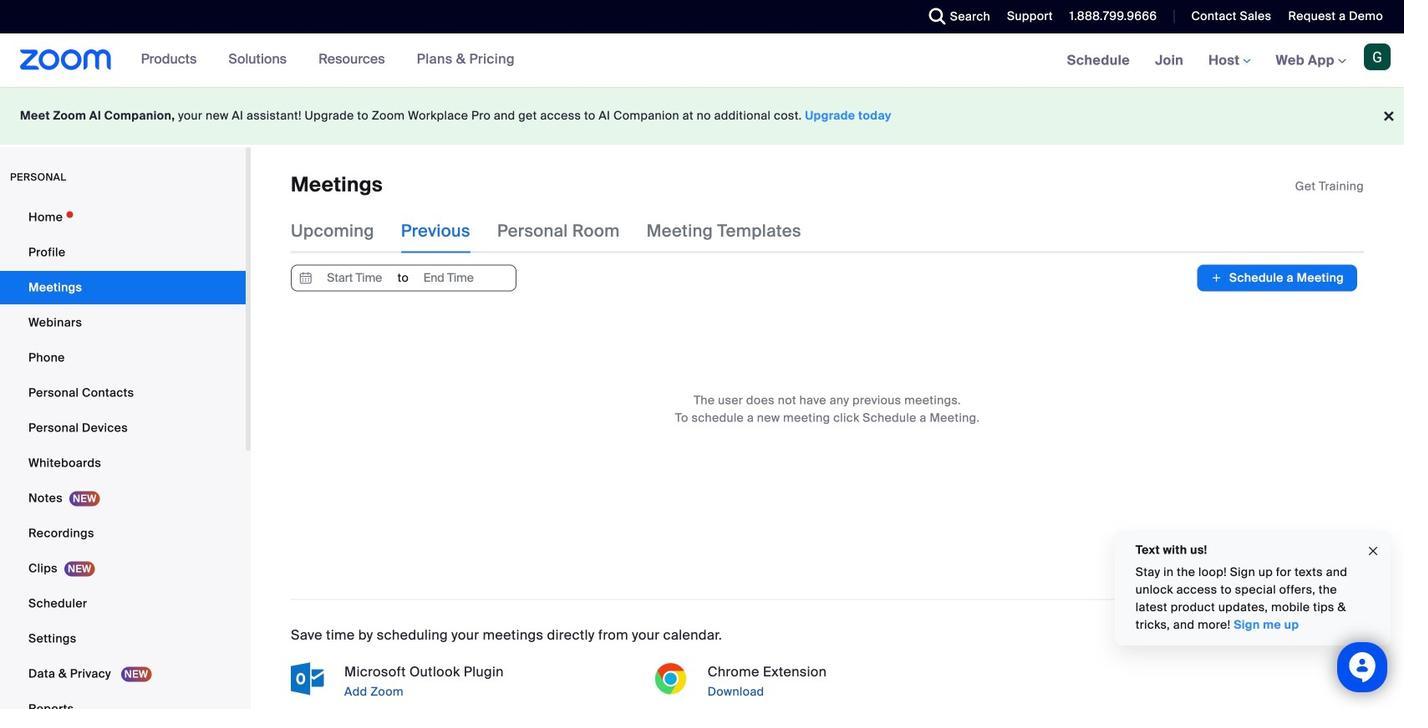 Task type: describe. For each thing, give the bounding box(es) containing it.
close image
[[1367, 542, 1380, 561]]

zoom logo image
[[20, 49, 112, 70]]

personal menu menu
[[0, 201, 246, 709]]

tabs of meeting tab list
[[291, 209, 828, 253]]

Date Range Picker End field
[[410, 265, 487, 290]]

add image
[[1211, 270, 1223, 286]]

profile picture image
[[1365, 43, 1391, 70]]

date image
[[296, 265, 316, 290]]



Task type: vqa. For each thing, say whether or not it's contained in the screenshot.
Personal Menu menu
yes



Task type: locate. For each thing, give the bounding box(es) containing it.
application
[[1296, 178, 1365, 195]]

product information navigation
[[128, 33, 527, 87]]

banner
[[0, 33, 1405, 88]]

meetings navigation
[[1055, 33, 1405, 88]]

Date Range Picker Start field
[[316, 265, 393, 290]]

footer
[[0, 87, 1405, 145]]



